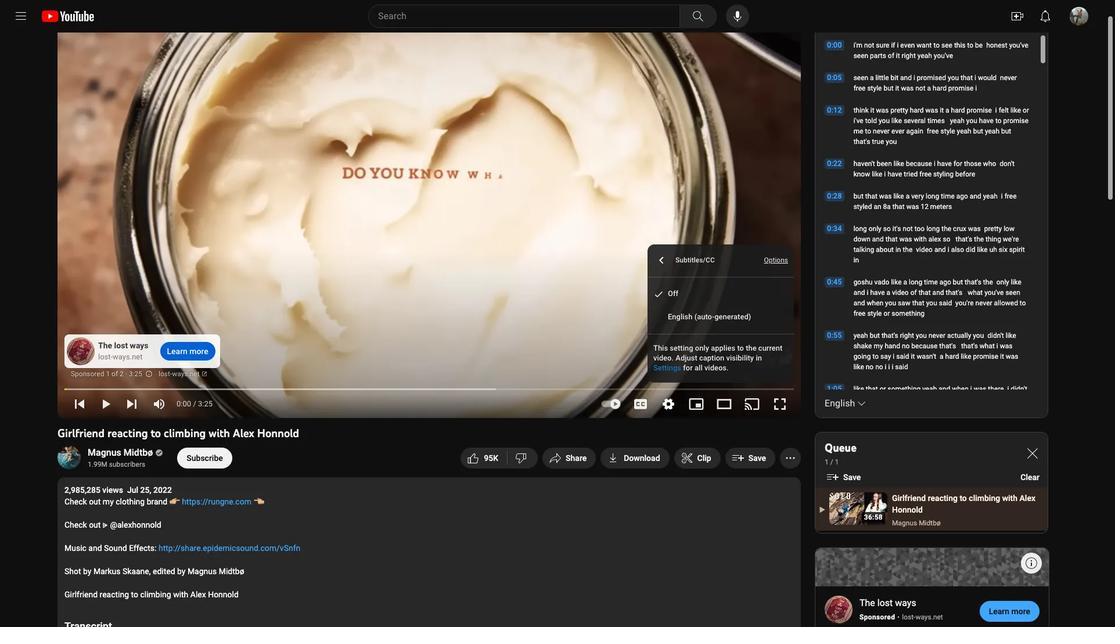 Task type: locate. For each thing, give the bounding box(es) containing it.
2 out from the top
[[89, 520, 101, 530]]

1 horizontal spatial for
[[954, 160, 962, 168]]

like left very
[[894, 192, 904, 200]]

that's
[[854, 138, 870, 146], [956, 235, 972, 243], [965, 278, 981, 286], [882, 332, 898, 340], [961, 342, 978, 350]]

2 horizontal spatial for
[[976, 406, 985, 414]]

alex for girlfriend reacting to climbing with alex honnold
[[233, 426, 254, 440]]

when
[[867, 299, 883, 307], [952, 385, 969, 393]]

because inside yeah but that's right you never actually you  didn't like shake my hand no because that's   that's what i was going to say i said it wasn't  a hard like promise it was like no no i i i said
[[911, 342, 938, 350]]

2 horizontal spatial honnold
[[892, 505, 923, 515]]

of down if
[[888, 52, 894, 60]]

or up tell
[[880, 385, 886, 393]]

0 vertical spatial reacting
[[107, 426, 148, 440]]

have
[[979, 117, 994, 125], [937, 160, 952, 168], [888, 170, 902, 178], [870, 289, 885, 297]]

like right felt
[[1011, 106, 1021, 114]]

seen down i'm
[[854, 52, 868, 60]]

https://rungne.com
[[182, 497, 251, 506]]

seek slider slider
[[62, 382, 794, 393]]

girlfriend down shot
[[64, 590, 98, 599]]

honnold for girlfriend reacting to climbing with alex honnold magnus midtbø
[[892, 505, 923, 515]]

5
[[489, 454, 493, 463]]

0 horizontal spatial magnus
[[88, 447, 121, 458]]

no down say
[[875, 363, 883, 371]]

going inside the like that or something yeah and when i was there  i didn't want to tell you before going because   i know that we would be without cell phones and  stuff for a while and i didn't want you to worry
[[924, 396, 941, 404]]

actually
[[947, 332, 971, 340]]

that up an
[[865, 192, 877, 200]]

see
[[941, 41, 952, 49]]

Learn more text field
[[989, 607, 1030, 616]]

1 vertical spatial didn't
[[1011, 385, 1027, 393]]

0 horizontal spatial know
[[854, 170, 870, 178]]

2 vertical spatial style
[[867, 310, 882, 318]]

1 vertical spatial english
[[825, 398, 855, 409]]

0 horizontal spatial learn
[[167, 347, 188, 356]]

it inside "seen a little bit and i promised you that i would  never free style but it was not a hard promise i"
[[895, 84, 899, 92]]

never up true
[[873, 127, 890, 135]]

👈🏼
[[253, 497, 264, 506]]

was
[[901, 84, 914, 92], [876, 106, 889, 114], [926, 106, 938, 114], [879, 192, 892, 200], [906, 203, 919, 211], [899, 235, 912, 243], [1000, 342, 1013, 350], [1006, 353, 1018, 361], [974, 385, 986, 393]]

midtbø down "http://share.epidemicsound.com/vsnfn​"
[[219, 567, 244, 576]]

Save text field
[[748, 454, 766, 463], [843, 473, 861, 482]]

free right ever at the top of page
[[927, 127, 939, 135]]

sponsored left 2
[[71, 370, 104, 378]]

for down adjust
[[683, 363, 693, 372]]

but that was like a very long time ago and yeah  i free styled an 8a that was 12 meters
[[854, 192, 1017, 211]]

2 vertical spatial for
[[976, 406, 985, 414]]

hard
[[933, 84, 947, 92], [910, 106, 924, 114], [951, 106, 965, 114], [945, 353, 959, 361]]

of inside goshu vado like a long time ago but that's the  only like and i have a video of that and that's   what you've seen and when you saw that you said  you're never allowed to free style or something
[[910, 289, 917, 297]]

youtube video player element
[[57, 0, 801, 418]]

more inside button
[[1011, 607, 1030, 616]]

but up styled on the right of the page
[[854, 192, 864, 200]]

for inside the like that or something yeah and when i was there  i didn't want to tell you before going because   i know that we would be without cell phones and  stuff for a while and i didn't want you to worry
[[976, 406, 985, 414]]

style down "vado"
[[867, 310, 882, 318]]

1 horizontal spatial magnus
[[188, 567, 217, 576]]

hard up 'several'
[[910, 106, 924, 114]]

when down "vado"
[[867, 299, 883, 307]]

right down the even
[[902, 52, 916, 60]]

0 vertical spatial something
[[892, 310, 925, 318]]

or right felt
[[1023, 106, 1029, 114]]

seen inside goshu vado like a long time ago but that's the  only like and i have a video of that and that's   what you've seen and when you saw that you said  you're never allowed to free style or something
[[1006, 289, 1020, 297]]

so
[[883, 225, 891, 233]]

0:00
[[827, 41, 842, 49], [177, 400, 191, 408]]

in inside this setting only applies to the current video. adjust caption visibility in settings for all videos.
[[756, 354, 762, 362]]

free inside think it was pretty hard was it a hard promise  i felt like or i've told you like several times   yeah you have to promise me to never ever again  free style yeah but yeah but that's true you
[[927, 127, 939, 135]]

2 vertical spatial seen
[[1006, 289, 1020, 297]]

sponsored for sponsored 1 of 2 · 3:25
[[71, 370, 104, 378]]

by right edited
[[177, 567, 186, 576]]

a left "while" in the bottom right of the page
[[987, 406, 991, 414]]

ago up crux
[[956, 192, 968, 200]]

1 vertical spatial before
[[902, 396, 922, 404]]

@alexhonnold
[[110, 520, 161, 530]]

time down long only so it's not too long the crux was  pretty low down and that was with alex so   that's the thing we're talking about in the  video and i also did like uh six spirit in
[[924, 278, 938, 286]]

honnold inside shot by markus skaane, edited by magnus midtbø girlfriend reacting to climbing with alex honnold
[[208, 590, 239, 599]]

ago down also
[[940, 278, 951, 286]]

before inside haven't been like because i have for those who  don't know like i have tried free styling before
[[955, 170, 975, 178]]

1 vertical spatial video
[[892, 289, 909, 297]]

before
[[955, 170, 975, 178], [902, 396, 922, 404]]

the for the lost ways
[[860, 598, 875, 609]]

styling
[[933, 170, 954, 178]]

0 horizontal spatial midtbø
[[124, 447, 153, 458]]

1 horizontal spatial lost-
[[159, 370, 172, 378]]

for right stuff
[[976, 406, 985, 414]]

like down the actually
[[961, 353, 971, 361]]

midtbø down girlfriend reacting to climbing with alex honnold by magnus midtbø 36 minutes element
[[919, 519, 941, 527]]

too
[[915, 225, 925, 233]]

1 vertical spatial pretty
[[984, 225, 1002, 233]]

options
[[764, 256, 788, 264]]

girlfriend for girlfriend reacting to climbing with alex honnold
[[57, 426, 105, 440]]

my up say
[[874, 342, 883, 350]]

to
[[934, 41, 940, 49], [967, 41, 973, 49], [995, 117, 1002, 125], [865, 127, 871, 135], [1020, 299, 1026, 307], [737, 344, 744, 353], [873, 353, 879, 361], [870, 396, 877, 404], [901, 416, 908, 425], [151, 426, 161, 440], [960, 494, 967, 503], [131, 590, 138, 599]]

learn inside the youtube video player element
[[167, 347, 188, 356]]

Search text field
[[378, 9, 677, 24]]

ways inside the lost ways lost-ways.net
[[130, 341, 148, 350]]

or down "vado"
[[884, 310, 890, 318]]

0 vertical spatial when
[[867, 299, 883, 307]]

save text field down queue 1 / 1
[[843, 473, 861, 482]]

lost- right my ad center icon
[[159, 370, 172, 378]]

didn't up we
[[1011, 385, 1027, 393]]

1
[[106, 370, 110, 378], [825, 458, 829, 466], [835, 458, 839, 466]]

1 horizontal spatial when
[[952, 385, 969, 393]]

promise inside yeah but that's right you never actually you  didn't like shake my hand no because that's   that's what i was going to say i said it wasn't  a hard like promise it was like no no i i i said
[[973, 353, 998, 361]]

that up be
[[866, 385, 878, 393]]

didn't
[[987, 332, 1004, 340], [1011, 385, 1027, 393], [854, 416, 870, 425]]

yeah up promised
[[918, 52, 932, 60]]

the left crux
[[942, 225, 951, 233]]

0 vertical spatial lost-ways.net
[[159, 370, 200, 378]]

with down too
[[914, 235, 927, 243]]

lost for the lost ways
[[877, 598, 893, 609]]

0 vertical spatial want
[[917, 41, 932, 49]]

girlfriend right 36:58 link
[[892, 494, 926, 503]]

1 horizontal spatial ways.net
[[172, 370, 200, 378]]

2 check from the top
[[64, 520, 87, 530]]

not inside long only so it's not too long the crux was  pretty low down and that was with alex so   that's the thing we're talking about in the  video and i also did like uh six spirit in
[[903, 225, 913, 233]]

alex inside shot by markus skaane, edited by magnus midtbø girlfriend reacting to climbing with alex honnold
[[190, 590, 206, 599]]

2,985,285
[[64, 486, 100, 495]]

25,
[[140, 486, 151, 495]]

yeah up shake
[[854, 332, 868, 340]]

you've inside goshu vado like a long time ago but that's the  only like and i have a video of that and that's   what you've seen and when you saw that you said  you're never allowed to free style or something
[[985, 289, 1004, 297]]

ways.net down the lost ways
[[916, 613, 943, 621]]

but up you're on the right top
[[953, 278, 963, 286]]

0 vertical spatial girlfriend
[[57, 426, 105, 440]]

0 horizontal spatial when
[[867, 299, 883, 307]]

think
[[854, 106, 869, 114]]

save for bottommost save text box
[[843, 473, 861, 482]]

for left those
[[954, 160, 962, 168]]

the inside the lost ways lost-ways.net
[[98, 341, 112, 350]]

reacting for girlfriend reacting to climbing with alex honnold magnus midtbø
[[928, 494, 958, 503]]

sponsored for sponsored
[[860, 614, 895, 622]]

0 horizontal spatial lost
[[114, 341, 128, 350]]

3:25
[[129, 370, 142, 378], [198, 400, 213, 408]]

0 vertical spatial 3:25
[[129, 370, 142, 378]]

reacting inside shot by markus skaane, edited by magnus midtbø girlfriend reacting to climbing with alex honnold
[[100, 590, 129, 599]]

2 horizontal spatial no
[[902, 342, 910, 350]]

know inside the like that or something yeah and when i was there  i didn't want to tell you before going because   i know that we would be without cell phones and  stuff for a while and i didn't want you to worry
[[978, 396, 994, 404]]

very
[[911, 192, 924, 200]]

learn more link
[[160, 342, 215, 361]]

what
[[968, 289, 983, 297], [980, 342, 995, 350]]

hard inside "seen a little bit and i promised you that i would  never free style but it was not a hard promise i"
[[933, 84, 947, 92]]

english inside menu
[[668, 313, 693, 321]]

ways.net
[[113, 353, 143, 361], [172, 370, 200, 378], [916, 613, 943, 621]]

36:58
[[864, 513, 883, 522]]

0 horizontal spatial 1
[[106, 370, 110, 378]]

honnold inside girlfriend reacting to climbing with alex honnold magnus midtbø
[[892, 505, 923, 515]]

1 vertical spatial the
[[860, 598, 875, 609]]

only up allowed
[[996, 278, 1009, 286]]

sure
[[876, 41, 889, 49]]

seen up allowed
[[1006, 289, 1020, 297]]

0 horizontal spatial video
[[892, 289, 909, 297]]

a left very
[[906, 192, 910, 200]]

lost-ways.net
[[159, 370, 200, 378], [902, 613, 943, 621]]

but inside yeah but that's right you never actually you  didn't like shake my hand no because that's   that's what i was going to say i said it wasn't  a hard like promise it was like no no i i i said
[[870, 332, 880, 340]]

shake
[[854, 342, 872, 350]]

setting
[[670, 344, 693, 353]]

before up cell
[[902, 396, 922, 404]]

out left ⌲
[[89, 520, 101, 530]]

say
[[880, 353, 891, 361]]

0 vertical spatial seen
[[854, 52, 868, 60]]

the up did at the right
[[974, 235, 984, 243]]

no down shake
[[866, 363, 874, 371]]

2 vertical spatial climbing
[[140, 590, 171, 599]]

have inside think it was pretty hard was it a hard promise  i felt like or i've told you like several times   yeah you have to promise me to never ever again  free style yeah but yeah but that's true you
[[979, 117, 994, 125]]

long only so it's not too long the crux was  pretty low down and that was with alex so   that's the thing we're talking about in the  video and i also did like uh six spirit in
[[854, 225, 1025, 264]]

learn
[[167, 347, 188, 356], [989, 607, 1009, 616]]

want
[[917, 41, 932, 49], [854, 396, 869, 404], [872, 416, 887, 425]]

2 vertical spatial promise
[[973, 353, 998, 361]]

1.99m
[[88, 461, 107, 469]]

1 out from the top
[[89, 497, 101, 506]]

1 horizontal spatial more
[[1011, 607, 1030, 616]]

2 horizontal spatial only
[[996, 278, 1009, 286]]

1 horizontal spatial 1
[[825, 458, 829, 466]]

that up "while" in the bottom right of the page
[[996, 396, 1008, 404]]

0 vertical spatial the
[[98, 341, 112, 350]]

reacting
[[107, 426, 148, 440], [928, 494, 958, 503], [100, 590, 129, 599]]

1 horizontal spatial /
[[830, 458, 833, 466]]

1 vertical spatial magnus
[[892, 519, 917, 527]]

lost-
[[98, 353, 113, 361], [159, 370, 172, 378], [902, 613, 916, 621]]

1 vertical spatial lost
[[877, 598, 893, 609]]

0 horizontal spatial not
[[864, 41, 874, 49]]

3:25 down lost-ways.net 'link'
[[198, 400, 213, 408]]

want up the would
[[854, 396, 869, 404]]

promise down felt
[[1003, 117, 1029, 125]]

of up "saw"
[[910, 289, 917, 297]]

time inside but that was like a very long time ago and yeah  i free styled an 8a that was 12 meters
[[941, 192, 955, 200]]

you left the actually
[[916, 332, 927, 340]]

promise inside "seen a little bit and i promised you that i would  never free style but it was not a hard promise i"
[[948, 84, 974, 92]]

yeah inside i'm not sure if i even want to see this to be  honest you've seen parts of it right yeah you've
[[918, 52, 932, 60]]

magnus midtbø link
[[88, 447, 154, 459]]

said
[[896, 353, 909, 361], [895, 363, 908, 371]]

know down haven't
[[854, 170, 870, 178]]

ways.net inside lost-ways.net 'link'
[[172, 370, 200, 378]]

2 vertical spatial only
[[695, 344, 709, 353]]

2,985,285 views
[[64, 486, 123, 495]]

1 vertical spatial when
[[952, 385, 969, 393]]

check
[[64, 497, 87, 506], [64, 520, 87, 530]]

out inside 👈🏼 check out ⌲ @alexhonnold music and sound effects:
[[89, 520, 101, 530]]

more
[[190, 347, 208, 356], [1011, 607, 1030, 616]]

0 vertical spatial ways
[[130, 341, 148, 350]]

0 vertical spatial of
[[888, 52, 894, 60]]

0 horizontal spatial you've
[[934, 52, 953, 60]]

climbing for girlfriend reacting to climbing with alex honnold magnus midtbø
[[969, 494, 1000, 503]]

0 horizontal spatial the
[[746, 344, 757, 353]]

1 horizontal spatial lost
[[877, 598, 893, 609]]

0 vertical spatial learn more
[[167, 347, 208, 356]]

right inside i'm not sure if i even want to see this to be  honest you've seen parts of it right yeah you've
[[902, 52, 916, 60]]

magnus inside girlfriend reacting to climbing with alex honnold magnus midtbø
[[892, 519, 917, 527]]

that's inside long only so it's not too long the crux was  pretty low down and that was with alex so   that's the thing we're talking about in the  video and i also did like uh six spirit in
[[956, 235, 972, 243]]

learn more inside the youtube video player element
[[167, 347, 208, 356]]

0 horizontal spatial only
[[695, 344, 709, 353]]

style up haven't been like because i have for those who  don't know like i have tried free styling before
[[941, 127, 955, 135]]

3:25 right '·'
[[129, 370, 142, 378]]

0 vertical spatial only
[[869, 225, 881, 233]]

1 horizontal spatial honnold
[[257, 426, 299, 440]]

2 vertical spatial in
[[756, 354, 762, 362]]

when up stuff
[[952, 385, 969, 393]]

while
[[992, 406, 1009, 414]]

that's inside goshu vado like a long time ago but that's the  only like and i have a video of that and that's   what you've seen and when you saw that you said  you're never allowed to free style or something
[[965, 278, 981, 286]]

spirit
[[1009, 246, 1025, 254]]

like inside the like that or something yeah and when i was there  i didn't want to tell you before going because   i know that we would be without cell phones and  stuff for a while and i didn't want you to worry
[[854, 385, 864, 393]]

0 horizontal spatial save
[[748, 454, 766, 463]]

▶
[[819, 506, 825, 514]]

yeah
[[918, 52, 932, 60], [950, 117, 965, 125], [957, 127, 971, 135], [985, 127, 1000, 135], [854, 332, 868, 340], [922, 385, 937, 393]]

something
[[892, 310, 925, 318], [888, 385, 921, 393]]

long up "saw"
[[909, 278, 922, 286]]

only left so
[[869, 225, 881, 233]]

0 horizontal spatial time
[[924, 278, 938, 286]]

i
[[897, 41, 899, 49], [914, 74, 915, 82], [975, 74, 976, 82], [975, 84, 977, 92], [995, 106, 997, 114], [934, 160, 936, 168], [884, 170, 886, 178], [1001, 192, 1003, 200], [948, 246, 949, 254], [867, 289, 869, 297], [997, 342, 998, 350], [893, 353, 895, 361], [885, 363, 887, 371], [888, 363, 890, 371], [892, 363, 893, 371], [970, 385, 972, 393], [1007, 385, 1009, 393], [974, 396, 976, 404], [1024, 406, 1025, 414]]

/ inside queue 1 / 1
[[830, 458, 833, 466]]

1 horizontal spatial english
[[825, 398, 855, 409]]

1 horizontal spatial in
[[854, 256, 859, 264]]

0 vertical spatial time
[[941, 192, 955, 200]]

that's down crux
[[956, 235, 972, 243]]

like inside but that was like a very long time ago and yeah  i free styled an 8a that was 12 meters
[[894, 192, 904, 200]]

1 vertical spatial because
[[911, 342, 938, 350]]

1 vertical spatial 3:25
[[198, 400, 213, 408]]

you left "saw"
[[885, 299, 896, 307]]

0:55
[[827, 331, 842, 340]]

2 vertical spatial the
[[746, 344, 757, 353]]

to inside this setting only applies to the current video. adjust caption visibility in settings for all videos.
[[737, 344, 744, 353]]

ago
[[956, 192, 968, 200], [940, 278, 951, 286]]

1 horizontal spatial alex
[[233, 426, 254, 440]]

out
[[89, 497, 101, 506], [89, 520, 101, 530]]

free up low
[[1005, 192, 1017, 200]]

did
[[966, 246, 975, 254]]

or inside goshu vado like a long time ago but that's the  only like and i have a video of that and that's   what you've seen and when you saw that you said  you're never allowed to free style or something
[[884, 310, 890, 318]]

None search field
[[347, 5, 719, 28]]

visibility
[[726, 354, 754, 362]]

the inside this setting only applies to the current video. adjust caption visibility in settings for all videos.
[[746, 344, 757, 353]]

free
[[854, 84, 866, 92], [927, 127, 939, 135], [920, 170, 932, 178], [1005, 192, 1017, 200], [854, 310, 866, 318]]

even
[[900, 41, 915, 49]]

my down views
[[103, 497, 114, 506]]

more inside the youtube video player element
[[190, 347, 208, 356]]

that's down the actually
[[961, 342, 978, 350]]

reacting for girlfriend reacting to climbing with alex honnold
[[107, 426, 148, 440]]

download
[[624, 454, 660, 463]]

of
[[888, 52, 894, 60], [910, 289, 917, 297], [112, 370, 118, 378]]

something down "saw"
[[892, 310, 925, 318]]

1.99 million subscribers element
[[88, 459, 161, 470]]

never up felt
[[1000, 74, 1017, 82]]

1 horizontal spatial going
[[924, 396, 941, 404]]

a inside think it was pretty hard was it a hard promise  i felt like or i've told you like several times   yeah you have to promise me to never ever again  free style yeah but yeah but that's true you
[[946, 106, 949, 114]]

0 vertical spatial video
[[916, 246, 933, 254]]

2 vertical spatial magnus
[[188, 567, 217, 576]]

ways
[[130, 341, 148, 350], [895, 598, 916, 609]]

you up those
[[966, 117, 977, 125]]

english for english
[[825, 398, 855, 409]]

want down be
[[872, 416, 887, 425]]

have down "vado"
[[870, 289, 885, 297]]

1 vertical spatial more
[[1011, 607, 1030, 616]]

current
[[758, 344, 783, 353]]

off
[[668, 289, 678, 298]]

you've down see
[[934, 52, 953, 60]]

climbing inside girlfriend reacting to climbing with alex honnold magnus midtbø
[[969, 494, 1000, 503]]

clip
[[697, 454, 711, 463]]

to inside girlfriend reacting to climbing with alex honnold magnus midtbø
[[960, 494, 967, 503]]

when inside the like that or something yeah and when i was there  i didn't want to tell you before going because   i know that we would be without cell phones and  stuff for a while and i didn't want you to worry
[[952, 385, 969, 393]]

but inside but that was like a very long time ago and yeah  i free styled an 8a that was 12 meters
[[854, 192, 864, 200]]

0 vertical spatial alex
[[233, 426, 254, 440]]

0 vertical spatial going
[[854, 353, 871, 361]]

2 horizontal spatial lost-
[[902, 613, 916, 621]]

lost
[[114, 341, 128, 350], [877, 598, 893, 609]]

it inside i'm not sure if i even want to see this to be  honest you've seen parts of it right yeah you've
[[896, 52, 900, 60]]

felt
[[999, 106, 1009, 114]]

save right clip text field
[[748, 454, 766, 463]]

1 vertical spatial lost-
[[159, 370, 172, 378]]

hard inside yeah but that's right you never actually you  didn't like shake my hand no because that's   that's what i was going to say i said it wasn't  a hard like promise it was like no no i i i said
[[945, 353, 959, 361]]

1 vertical spatial alex
[[1020, 494, 1036, 503]]

autoplay is on image
[[600, 400, 621, 408]]

free down goshu
[[854, 310, 866, 318]]

you've right honest
[[1009, 41, 1028, 49]]

0 horizontal spatial /
[[193, 400, 196, 408]]

or inside the like that or something yeah and when i was there  i didn't want to tell you before going because   i know that we would be without cell phones and  stuff for a while and i didn't want you to worry
[[880, 385, 886, 393]]

1 horizontal spatial my
[[874, 342, 883, 350]]

alex inside girlfriend reacting to climbing with alex honnold magnus midtbø
[[1020, 494, 1036, 503]]

Share text field
[[566, 454, 587, 463]]

0 horizontal spatial in
[[756, 354, 762, 362]]

1 horizontal spatial only
[[869, 225, 881, 233]]

save down queue 1 / 1
[[843, 473, 861, 482]]

lost inside the lost ways lost-ways.net
[[114, 341, 128, 350]]

midtbø inside girlfriend reacting to climbing with alex honnold magnus midtbø
[[919, 519, 941, 527]]

ways for the lost ways
[[895, 598, 916, 609]]

1 vertical spatial not
[[915, 84, 926, 92]]

what up you're on the right top
[[968, 289, 983, 297]]

but down bit
[[884, 84, 894, 92]]

0 vertical spatial the
[[942, 225, 951, 233]]

want right the even
[[917, 41, 932, 49]]

long inside but that was like a very long time ago and yeah  i free styled an 8a that was 12 meters
[[926, 192, 939, 200]]

i inside but that was like a very long time ago and yeah  i free styled an 8a that was 12 meters
[[1001, 192, 1003, 200]]

a up the like that or something yeah and when i was there  i didn't want to tell you before going because   i know that we would be without cell phones and  stuff for a while and i didn't want you to worry
[[940, 353, 944, 361]]

1 vertical spatial what
[[980, 342, 995, 350]]

0 vertical spatial know
[[854, 170, 870, 178]]

pretty inside long only so it's not too long the crux was  pretty low down and that was with alex so   that's the thing we're talking about in the  video and i also did like uh six spirit in
[[984, 225, 1002, 233]]

a down promised
[[927, 84, 931, 92]]

1 horizontal spatial sponsored
[[860, 614, 895, 622]]

2 vertical spatial of
[[112, 370, 118, 378]]

but up shake
[[870, 332, 880, 340]]

or inside think it was pretty hard was it a hard promise  i felt like or i've told you like several times   yeah you have to promise me to never ever again  free style yeah but yeah but that's true you
[[1023, 106, 1029, 114]]

1 horizontal spatial ago
[[956, 192, 968, 200]]

👉🏼
[[169, 497, 180, 506]]

my ad center image
[[145, 366, 153, 382]]

1 vertical spatial you've
[[934, 52, 953, 60]]

style inside "seen a little bit and i promised you that i would  never free style but it was not a hard promise i"
[[867, 84, 882, 92]]

video up "saw"
[[892, 289, 909, 297]]

1 inside the youtube video player element
[[106, 370, 110, 378]]

before inside the like that or something yeah and when i was there  i didn't want to tell you before going because   i know that we would be without cell phones and  stuff for a while and i didn't want you to worry
[[902, 396, 922, 404]]

in
[[896, 246, 901, 254], [854, 256, 859, 264], [756, 354, 762, 362]]

honnold
[[257, 426, 299, 440], [892, 505, 923, 515], [208, 590, 239, 599]]

or
[[1023, 106, 1029, 114], [884, 310, 890, 318], [880, 385, 886, 393]]

1 horizontal spatial you've
[[985, 289, 1004, 297]]

menu
[[648, 278, 794, 334]]

yeah up phones
[[922, 385, 937, 393]]

never
[[1000, 74, 1017, 82], [873, 127, 890, 135], [975, 299, 992, 307], [929, 332, 945, 340]]

brand
[[147, 497, 167, 506]]

1 horizontal spatial by
[[177, 567, 186, 576]]

magnus inside shot by markus skaane, edited by magnus midtbø girlfriend reacting to climbing with alex honnold
[[188, 567, 217, 576]]

english inside dropdown button
[[825, 398, 855, 409]]

video inside goshu vado like a long time ago but that's the  only like and i have a video of that and that's   what you've seen and when you saw that you said  you're never allowed to free style or something
[[892, 289, 909, 297]]

1 vertical spatial want
[[854, 396, 869, 404]]

yeah inside the like that or something yeah and when i was there  i didn't want to tell you before going because   i know that we would be without cell phones and  stuff for a while and i didn't want you to worry
[[922, 385, 937, 393]]

lost- up the sponsored 1 of 2 · 3:25
[[98, 353, 113, 361]]

1 horizontal spatial 3:25
[[198, 400, 213, 408]]

going inside yeah but that's right you never actually you  didn't like shake my hand no because that's   that's what i was going to say i said it wasn't  a hard like promise it was like no no i i i said
[[854, 353, 871, 361]]

menu containing off
[[648, 278, 794, 334]]

0 horizontal spatial english
[[668, 313, 693, 321]]

like up ever at the top of page
[[891, 117, 902, 125]]

didn't down the would
[[854, 416, 870, 425]]

lost- inside 'link'
[[159, 370, 172, 378]]

for inside this setting only applies to the current video. adjust caption visibility in settings for all videos.
[[683, 363, 693, 372]]

was inside the like that or something yeah and when i was there  i didn't want to tell you before going because   i know that we would be without cell phones and  stuff for a while and i didn't want you to worry
[[974, 385, 986, 393]]

0 vertical spatial english
[[668, 313, 693, 321]]

1 horizontal spatial not
[[903, 225, 913, 233]]

because up tried
[[906, 160, 932, 168]]

sponsored inside the youtube video player element
[[71, 370, 104, 378]]

(auto-
[[694, 313, 714, 321]]

/ inside the youtube video player element
[[193, 400, 196, 408]]

seen
[[854, 52, 868, 60], [854, 74, 868, 82], [1006, 289, 1020, 297]]

1 horizontal spatial the
[[942, 225, 951, 233]]

check inside 👈🏼 check out ⌲ @alexhonnold music and sound effects:
[[64, 520, 87, 530]]



Task type: describe. For each thing, give the bounding box(es) containing it.
my inside yeah but that's right you never actually you  didn't like shake my hand no because that's   that's what i was going to say i said it wasn't  a hard like promise it was like no no i i i said
[[874, 342, 883, 350]]

was inside long only so it's not too long the crux was  pretty low down and that was with alex so   that's the thing we're talking about in the  video and i also did like uh six spirit in
[[899, 235, 912, 243]]

girlfriend reacting to climbing with alex honnold by magnus midtbø 36 minutes element
[[892, 493, 1038, 516]]

36:58 link
[[829, 493, 887, 526]]

jul
[[127, 486, 138, 495]]

we
[[1010, 396, 1019, 404]]

learn more button
[[980, 601, 1040, 622]]

yeah inside yeah but that's right you never actually you  didn't like shake my hand no because that's   that's what i was going to say i said it wasn't  a hard like promise it was like no no i i i said
[[854, 332, 868, 340]]

honnold for girlfriend reacting to climbing with alex honnold
[[257, 426, 299, 440]]

0:00 for 0:00 / 3:25
[[177, 400, 191, 408]]

1 vertical spatial lost-ways.net
[[902, 613, 943, 621]]

me
[[854, 127, 863, 135]]

pretty inside think it was pretty hard was it a hard promise  i felt like or i've told you like several times   yeah you have to promise me to never ever again  free style yeah but yeah but that's true you
[[890, 106, 908, 114]]

2
[[120, 370, 124, 378]]

8a
[[883, 203, 891, 211]]

1.99m subscribers
[[88, 461, 145, 469]]

to inside yeah but that's right you never actually you  didn't like shake my hand no because that's   that's what i was going to say i said it wasn't  a hard like promise it was like no no i i i said
[[873, 353, 879, 361]]

midtbø inside shot by markus skaane, edited by magnus midtbø girlfriend reacting to climbing with alex honnold
[[219, 567, 244, 576]]

six
[[999, 246, 1008, 254]]

with inside shot by markus skaane, edited by magnus midtbø girlfriend reacting to climbing with alex honnold
[[173, 590, 188, 599]]

was inside "seen a little bit and i promised you that i would  never free style but it was not a hard promise i"
[[901, 84, 914, 92]]

didn't inside yeah but that's right you never actually you  didn't like shake my hand no because that's   that's what i was going to say i said it wasn't  a hard like promise it was like no no i i i said
[[987, 332, 1004, 340]]

jul 25, 2022
[[127, 486, 172, 495]]

to inside goshu vado like a long time ago but that's the  only like and i have a video of that and that's   what you've seen and when you saw that you said  you're never allowed to free style or something
[[1020, 299, 1026, 307]]

style inside goshu vado like a long time ago but that's the  only like and i have a video of that and that's   what you've seen and when you saw that you said  you're never allowed to free style or something
[[867, 310, 882, 318]]

like up allowed
[[1011, 278, 1022, 286]]

have down been
[[888, 170, 902, 178]]

yeah but that's right you never actually you  didn't like shake my hand no because that's   that's what i was going to say i said it wasn't  a hard like promise it was like no no i i i said
[[854, 332, 1018, 371]]

styled
[[854, 203, 872, 211]]

it up "while" in the bottom right of the page
[[1000, 353, 1004, 361]]

you're
[[955, 299, 974, 307]]

learn more inside button
[[989, 607, 1030, 616]]

videos.
[[704, 363, 729, 372]]

when inside goshu vado like a long time ago but that's the  only like and i have a video of that and that's   what you've seen and when you saw that you said  you're never allowed to free style or something
[[867, 299, 883, 307]]

0:34
[[827, 224, 842, 233]]

yeah right 'several'
[[950, 117, 965, 125]]

0 horizontal spatial no
[[866, 363, 874, 371]]

haven't
[[854, 160, 875, 168]]

a up "saw"
[[903, 278, 907, 286]]

with inside girlfriend reacting to climbing with alex honnold magnus midtbø
[[1002, 494, 1018, 503]]

sponsored 1 of 2 · 3:25
[[71, 370, 142, 378]]

and inside "seen a little bit and i promised you that i would  never free style but it was not a hard promise i"
[[900, 74, 912, 82]]

that inside long only so it's not too long the crux was  pretty low down and that was with alex so   that's the thing we're talking about in the  video and i also did like uh six spirit in
[[886, 235, 898, 243]]

you down without
[[889, 416, 900, 425]]

2 vertical spatial want
[[872, 416, 887, 425]]

Clear text field
[[1021, 473, 1040, 482]]

girlfriend inside shot by markus skaane, edited by magnus midtbø girlfriend reacting to climbing with alex honnold
[[64, 590, 98, 599]]

that right "saw"
[[912, 299, 924, 307]]

1 check from the top
[[64, 497, 87, 506]]

clear
[[1021, 473, 1040, 482]]

but inside goshu vado like a long time ago but that's the  only like and i have a video of that and that's   what you've seen and when you saw that you said  you're never allowed to free style or something
[[953, 278, 963, 286]]

⌲
[[103, 520, 108, 530]]

2 horizontal spatial the
[[974, 235, 984, 243]]

what inside goshu vado like a long time ago but that's the  only like and i have a video of that and that's   what you've seen and when you saw that you said  you're never allowed to free style or something
[[968, 289, 983, 297]]

1 vertical spatial in
[[854, 256, 859, 264]]

that right 8a
[[893, 203, 905, 211]]

alex for girlfriend reacting to climbing with alex honnold magnus midtbø
[[1020, 494, 1036, 503]]

0 vertical spatial in
[[896, 246, 901, 254]]

i've
[[854, 117, 863, 125]]

skaane,
[[123, 567, 151, 576]]

bit
[[891, 74, 899, 82]]

markus
[[93, 567, 121, 576]]

never inside yeah but that's right you never actually you  didn't like shake my hand no because that's   that's what i was going to say i said it wasn't  a hard like promise it was like no no i i i said
[[929, 332, 945, 340]]

seen inside "seen a little bit and i promised you that i would  never free style but it was not a hard promise i"
[[854, 74, 868, 82]]

only inside long only so it's not too long the crux was  pretty low down and that was with alex so   that's the thing we're talking about in the  video and i also did like uh six spirit in
[[869, 225, 881, 233]]

i'm
[[854, 41, 862, 49]]

avatar image image
[[1070, 7, 1088, 26]]

long up alex
[[926, 225, 940, 233]]

Download text field
[[624, 454, 660, 463]]

settings
[[653, 363, 681, 372]]

you right "saw"
[[926, 299, 937, 307]]

want inside i'm not sure if i even want to see this to be  honest you've seen parts of it right yeah you've
[[917, 41, 932, 49]]

think it was pretty hard was it a hard promise  i felt like or i've told you like several times   yeah you have to promise me to never ever again  free style yeah but yeah but that's true you
[[854, 106, 1029, 146]]

to inside shot by markus skaane, edited by magnus midtbø girlfriend reacting to climbing with alex honnold
[[131, 590, 138, 599]]

that down long only so it's not too long the crux was  pretty low down and that was with alex so   that's the thing we're talking about in the  video and i also did like uh six spirit in
[[919, 289, 931, 297]]

36 minutes, 58 seconds element
[[864, 513, 883, 522]]

this
[[954, 41, 966, 49]]

like down shake
[[854, 363, 864, 371]]

1 for queue
[[825, 458, 829, 466]]

that's inside think it was pretty hard was it a hard promise  i felt like or i've told you like several times   yeah you have to promise me to never ever again  free style yeah but yeah but that's true you
[[854, 138, 870, 146]]

been
[[877, 160, 892, 168]]

effects:
[[129, 544, 157, 553]]

1 vertical spatial said
[[895, 363, 908, 371]]

0 vertical spatial said
[[896, 353, 909, 361]]

never inside goshu vado like a long time ago but that's the  only like and i have a video of that and that's   what you've seen and when you saw that you said  you're never allowed to free style or something
[[975, 299, 992, 307]]

http://share.epidemicsound.com/vsnfn​
[[159, 544, 300, 553]]

also
[[951, 246, 964, 254]]

for inside haven't been like because i have for those who  don't know like i have tried free styling before
[[954, 160, 962, 168]]

2 horizontal spatial 1
[[835, 458, 839, 466]]

lost-ways.net inside 'link'
[[159, 370, 200, 378]]

options button
[[758, 249, 794, 272]]

2 horizontal spatial ways.net
[[916, 613, 943, 621]]

if
[[891, 41, 895, 49]]

adjust
[[676, 354, 697, 362]]

stuff
[[960, 406, 975, 414]]

i inside i'm not sure if i even want to see this to be  honest you've seen parts of it right yeah you've
[[897, 41, 899, 49]]

save for the top save text box
[[748, 454, 766, 463]]

down
[[854, 235, 871, 243]]

haven't been like because i have for those who  don't know like i have tried free styling before
[[854, 160, 1015, 178]]

queue 1 / 1
[[825, 441, 857, 466]]

0 horizontal spatial save button
[[725, 448, 775, 469]]

you down ever at the top of page
[[886, 138, 897, 146]]

the lost ways lost-ways.net
[[98, 341, 148, 361]]

subscribers
[[109, 461, 145, 469]]

share button
[[543, 448, 596, 469]]

thing
[[986, 235, 1001, 243]]

menu inside the youtube video player element
[[648, 278, 794, 334]]

long inside goshu vado like a long time ago but that's the  only like and i have a video of that and that's   what you've seen and when you saw that you said  you're never allowed to free style or something
[[909, 278, 922, 286]]

like down been
[[872, 170, 882, 178]]

but down felt
[[1001, 127, 1011, 135]]

goshu
[[854, 278, 873, 286]]

never inside think it was pretty hard was it a hard promise  i felt like or i've told you like several times   yeah you have to promise me to never ever again  free style yeah but yeah but that's true you
[[873, 127, 890, 135]]

a left little
[[870, 74, 874, 82]]

a inside yeah but that's right you never actually you  didn't like shake my hand no because that's   that's what i was going to say i said it wasn't  a hard like promise it was like no no i i i said
[[940, 353, 944, 361]]

allowed
[[994, 299, 1018, 307]]

ways for the lost ways lost-ways.net
[[130, 341, 148, 350]]

hard down "seen a little bit and i promised you that i would  never free style but it was not a hard promise i"
[[951, 106, 965, 114]]

a down "vado"
[[887, 289, 890, 297]]

0 horizontal spatial want
[[854, 396, 869, 404]]

0:00 for 0:00
[[827, 41, 842, 49]]

1 horizontal spatial no
[[875, 363, 883, 371]]

of inside the youtube video player element
[[112, 370, 118, 378]]

video inside long only so it's not too long the crux was  pretty low down and that was with alex so   that's the thing we're talking about in the  video and i also did like uh six spirit in
[[916, 246, 933, 254]]

free inside "seen a little bit and i promised you that i would  never free style but it was not a hard promise i"
[[854, 84, 866, 92]]

1:05
[[827, 384, 842, 393]]

applies
[[711, 344, 735, 353]]

all
[[695, 363, 703, 372]]

http://share.epidemicsound.com/vsnfn​ link
[[159, 544, 300, 553]]

like inside long only so it's not too long the crux was  pretty low down and that was with alex so   that's the thing we're talking about in the  video and i also did like uh six spirit in
[[977, 246, 988, 254]]

it up told
[[870, 106, 874, 114]]

learn inside button
[[989, 607, 1009, 616]]

0:28
[[827, 192, 842, 200]]

1 vertical spatial save text field
[[843, 473, 861, 482]]

lost-ways.net link
[[159, 367, 207, 382]]

those
[[964, 160, 981, 168]]

crux
[[953, 225, 966, 233]]

never inside "seen a little bit and i promised you that i would  never free style but it was not a hard promise i"
[[1000, 74, 1017, 82]]

promised
[[917, 74, 946, 82]]

because inside haven't been like because i have for those who  don't know like i have tried free styling before
[[906, 160, 932, 168]]

2022
[[153, 486, 172, 495]]

have up styling
[[937, 160, 952, 168]]

but up those
[[973, 127, 983, 135]]

👈🏼 check out ⌲ @alexhonnold music and sound effects:
[[64, 497, 264, 553]]

of inside i'm not sure if i even want to see this to be  honest you've seen parts of it right yeah you've
[[888, 52, 894, 60]]

not inside i'm not sure if i even want to see this to be  honest you've seen parts of it right yeah you've
[[864, 41, 874, 49]]

and inside 👈🏼 check out ⌲ @alexhonnold music and sound effects:
[[88, 544, 102, 553]]

0 vertical spatial save text field
[[748, 454, 766, 463]]

lost for the lost ways lost-ways.net
[[114, 341, 128, 350]]

english (auto-generated)
[[668, 313, 751, 321]]

girlfriend for girlfriend reacting to climbing with alex honnold magnus midtbø
[[892, 494, 926, 503]]

we're
[[1003, 235, 1019, 243]]

this
[[653, 344, 668, 353]]

like right "vado"
[[891, 278, 902, 286]]

like right been
[[894, 160, 904, 168]]

goshu vado like a long time ago but that's the  only like and i have a video of that and that's   what you've seen and when you saw that you said  you're never allowed to free style or something
[[854, 278, 1026, 318]]

i inside goshu vado like a long time ago but that's the  only like and i have a video of that and that's   what you've seen and when you saw that you said  you're never allowed to free style or something
[[867, 289, 869, 297]]

0 vertical spatial midtbø
[[124, 447, 153, 458]]

you up without
[[889, 396, 900, 404]]

about
[[876, 246, 894, 254]]

0:00 / 3:25
[[177, 400, 213, 408]]

yeah down felt
[[985, 127, 1000, 135]]

free inside goshu vado like a long time ago but that's the  only like and i have a video of that and that's   what you've seen and when you saw that you said  you're never allowed to free style or something
[[854, 310, 866, 318]]

0 horizontal spatial didn't
[[854, 416, 870, 425]]

saw
[[898, 299, 911, 307]]

views
[[102, 486, 123, 495]]

and inside but that was like a very long time ago and yeah  i free styled an 8a that was 12 meters
[[970, 192, 981, 200]]

but inside "seen a little bit and i promised you that i would  never free style but it was not a hard promise i"
[[884, 84, 894, 92]]

girlfriend reacting to climbing with alex honnold magnus midtbø
[[892, 494, 1036, 527]]

something inside goshu vado like a long time ago but that's the  only like and i have a video of that and that's   what you've seen and when you saw that you said  you're never allowed to free style or something
[[892, 310, 925, 318]]

the lost ways
[[860, 598, 916, 609]]

1 for sponsored
[[106, 370, 110, 378]]

2 by from the left
[[177, 567, 186, 576]]

true
[[872, 138, 884, 146]]

alex
[[929, 235, 941, 243]]

2 vertical spatial lost-
[[902, 613, 916, 621]]

not inside "seen a little bit and i promised you that i would  never free style but it was not a hard promise i"
[[915, 84, 926, 92]]

9
[[484, 454, 489, 463]]

that's up hand
[[882, 332, 898, 340]]

like down allowed
[[1006, 332, 1016, 340]]

you right told
[[879, 117, 890, 125]]

ways.net inside the lost ways lost-ways.net
[[113, 353, 143, 361]]

0 horizontal spatial 3:25
[[129, 370, 142, 378]]

yeah up those
[[957, 127, 971, 135]]

english for english (auto-generated)
[[668, 313, 693, 321]]

lost- inside the lost ways lost-ways.net
[[98, 353, 113, 361]]

phones
[[921, 406, 943, 414]]

that inside "seen a little bit and i promised you that i would  never free style but it was not a hard promise i"
[[961, 74, 973, 82]]

you inside "seen a little bit and i promised you that i would  never free style but it was not a hard promise i"
[[948, 74, 959, 82]]

share
[[566, 454, 587, 463]]

something inside the like that or something yeah and when i was there  i didn't want to tell you before going because   i know that we would be without cell phones and  stuff for a while and i didn't want you to worry
[[888, 385, 921, 393]]

only inside this setting only applies to the current video. adjust caption visibility in settings for all videos.
[[695, 344, 709, 353]]

2 horizontal spatial didn't
[[1011, 385, 1027, 393]]

https://rungne.com link
[[182, 497, 251, 506]]

the for the lost ways lost-ways.net
[[98, 341, 112, 350]]

1 by from the left
[[83, 567, 91, 576]]

a inside the like that or something yeah and when i was there  i didn't want to tell you before going because   i know that we would be without cell phones and  stuff for a while and i didn't want you to worry
[[987, 406, 991, 414]]

subtitles/cc
[[675, 256, 715, 264]]

0 vertical spatial you've
[[1009, 41, 1028, 49]]

talking
[[854, 246, 874, 254]]

what inside yeah but that's right you never actually you  didn't like shake my hand no because that's   that's what i was going to say i said it wasn't  a hard like promise it was like no no i i i said
[[980, 342, 995, 350]]

i'm not sure if i even want to see this to be  honest you've seen parts of it right yeah you've
[[854, 41, 1028, 60]]

free inside haven't been like because i have for those who  don't know like i have tried free styling before
[[920, 170, 932, 178]]

it down "seen a little bit and i promised you that i would  never free style but it was not a hard promise i"
[[940, 106, 944, 114]]

0:22
[[827, 159, 842, 168]]

1 horizontal spatial save button
[[820, 467, 870, 488]]

with up subscribe button
[[209, 426, 230, 440]]

0 horizontal spatial my
[[103, 497, 114, 506]]

climbing for girlfriend reacting to climbing with alex honnold
[[164, 426, 206, 440]]

style inside think it was pretty hard was it a hard promise  i felt like or i've told you like several times   yeah you have to promise me to never ever again  free style yeah but yeah but that's true you
[[941, 127, 955, 135]]

Subscribe text field
[[187, 454, 223, 463]]

this setting only applies to the current video. adjust caption visibility in settings for all videos.
[[653, 344, 783, 372]]

ago inside but that was like a very long time ago and yeah  i free styled an 8a that was 12 meters
[[956, 192, 968, 200]]

0 vertical spatial magnus
[[88, 447, 121, 458]]

ago inside goshu vado like a long time ago but that's the  only like and i have a video of that and that's   what you've seen and when you saw that you said  you're never allowed to free style or something
[[940, 278, 951, 286]]

long up down
[[854, 225, 867, 233]]

seen inside i'm not sure if i even want to see this to be  honest you've seen parts of it right yeah you've
[[854, 52, 868, 60]]

free inside but that was like a very long time ago and yeah  i free styled an 8a that was 12 meters
[[1005, 192, 1017, 200]]

be
[[874, 406, 882, 414]]

it right say
[[911, 353, 915, 361]]

Clip text field
[[697, 454, 711, 463]]

shot by markus skaane, edited by magnus midtbø girlfriend reacting to climbing with alex honnold
[[64, 544, 302, 599]]

i inside think it was pretty hard was it a hard promise  i felt like or i've told you like several times   yeah you have to promise me to never ever again  free style yeah but yeah but that's true you
[[995, 106, 997, 114]]

little
[[876, 74, 889, 82]]

12
[[921, 203, 929, 211]]

don't
[[1000, 160, 1015, 168]]



Task type: vqa. For each thing, say whether or not it's contained in the screenshot.
the right time
yes



